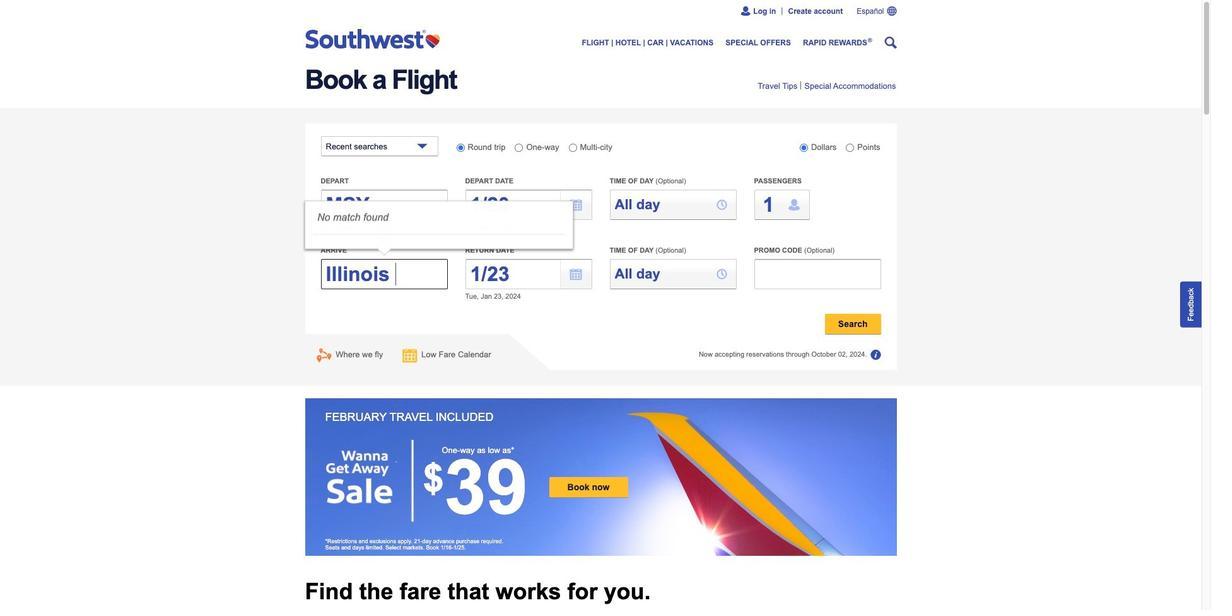 Task type: locate. For each thing, give the bounding box(es) containing it.
menu item
[[758, 79, 798, 91], [798, 79, 805, 91], [805, 79, 896, 91]]

banner
[[305, 0, 897, 57]]

1 menu item from the left
[[758, 79, 798, 91]]

None radio
[[515, 144, 523, 152], [569, 144, 577, 152], [800, 144, 808, 152], [846, 144, 855, 152], [515, 144, 523, 152], [569, 144, 577, 152], [800, 144, 808, 152], [846, 144, 855, 152]]

None text field
[[321, 190, 448, 220], [610, 190, 737, 220], [321, 259, 448, 290], [754, 259, 881, 290], [321, 190, 448, 220], [610, 190, 737, 220], [321, 259, 448, 290], [754, 259, 881, 290]]

2 menu item from the left
[[798, 79, 805, 91]]

navigation
[[305, 22, 897, 49]]

None text field
[[610, 259, 737, 290]]

None radio
[[456, 144, 465, 152]]

menu bar
[[305, 79, 896, 91]]



Task type: describe. For each thing, give the bounding box(es) containing it.
southwest image
[[305, 40, 446, 51]]

Depart Date in mm/dd/yyyy format, valid dates from Jan 19, 2024 to Oct 2, 2024. To use a date picker press the down arrow. text field
[[465, 190, 592, 220]]

Passengers count. Opens flyout. text field
[[754, 190, 810, 220]]

3 menu item from the left
[[805, 79, 896, 91]]

Return date in mm/dd/yyyy format, valid dates from Jan 20, 2024 to Oct 2, 2024. To use a date picker press the down arrow. text field
[[465, 259, 592, 290]]

Recent searches text field
[[321, 136, 438, 156]]



Task type: vqa. For each thing, say whether or not it's contained in the screenshot.
right to icon
no



